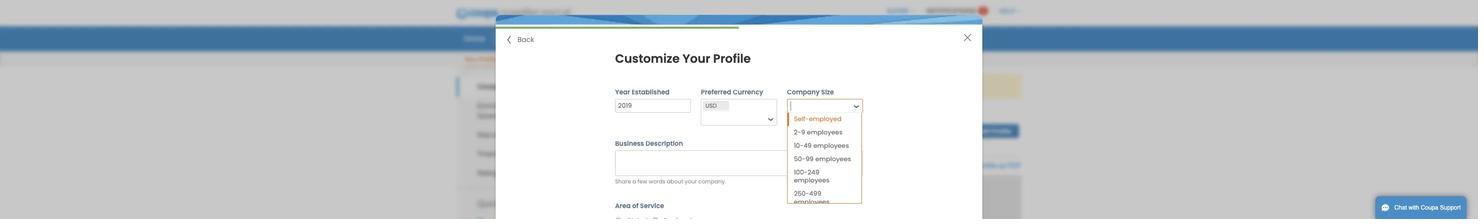 Task type: locate. For each thing, give the bounding box(es) containing it.
& left diversity
[[517, 112, 522, 120]]

1 vertical spatial business
[[615, 139, 644, 149]]

download profile as pdf
[[944, 162, 1022, 170]]

background image
[[601, 175, 1022, 220]]

profile
[[500, 33, 522, 43], [713, 51, 751, 67], [479, 56, 497, 63], [511, 83, 532, 91], [833, 113, 853, 121], [991, 128, 1011, 135], [805, 162, 824, 170], [977, 162, 997, 170]]

in
[[887, 82, 892, 90]]

Regional radio
[[652, 215, 659, 220]]

updated
[[860, 139, 886, 146]]

progress bar
[[496, 27, 739, 29]]

of
[[632, 202, 639, 211]]

business
[[777, 33, 808, 43], [615, 139, 644, 149]]

last
[[845, 139, 858, 146]]

home link
[[457, 31, 491, 46]]

looking
[[834, 82, 856, 90]]

&
[[517, 112, 522, 120], [493, 131, 497, 139], [503, 169, 507, 177]]

250-
[[794, 190, 809, 199]]

1 horizontal spatial performance
[[810, 33, 855, 43]]

words
[[649, 178, 665, 186]]

profile left to
[[679, 82, 698, 90]]

profile
[[679, 82, 698, 90], [883, 162, 901, 170]]

orders
[[537, 33, 561, 43]]

0 horizontal spatial coupa
[[764, 82, 784, 90]]

description
[[646, 139, 683, 149]]

business performance link
[[771, 31, 861, 46]]

environmental, social, governance & diversity
[[477, 102, 550, 120]]

1 vertical spatial coupa
[[1421, 205, 1438, 212]]

& right ratings
[[503, 169, 507, 177]]

get
[[707, 82, 717, 90]]

& for compliance
[[493, 131, 497, 139]]

& right the risk at bottom
[[493, 131, 497, 139]]

1 horizontal spatial coupa
[[1421, 205, 1438, 212]]

category.
[[910, 82, 938, 90]]

to
[[700, 82, 705, 90]]

performance up are
[[810, 33, 855, 43]]

100-
[[794, 168, 808, 177]]

your
[[682, 51, 710, 67], [464, 56, 477, 63]]

9
[[801, 128, 805, 137]]

your profile link
[[463, 54, 498, 66]]

complete
[[632, 82, 662, 90]]

links
[[502, 198, 521, 209]]

progress bar inside customize your profile dialog
[[496, 27, 739, 29]]

250-499 employees option
[[787, 188, 861, 210]]

your right in
[[894, 82, 908, 90]]

2 vertical spatial &
[[503, 169, 507, 177]]

coupa right with
[[1421, 205, 1438, 212]]

1 horizontal spatial your
[[682, 51, 710, 67]]

usd option
[[703, 101, 719, 111]]

0 vertical spatial &
[[517, 112, 522, 120]]

company size
[[787, 88, 834, 97]]

0 horizontal spatial business
[[615, 139, 644, 149]]

currency
[[733, 88, 763, 97]]

profile progress
[[833, 113, 882, 121]]

0 horizontal spatial your
[[464, 56, 477, 63]]

0 horizontal spatial company
[[477, 83, 509, 91]]

excursions
[[697, 121, 765, 136]]

business right "catalogs" link
[[777, 33, 808, 43]]

complete your profile to get discovered by coupa buyers that are looking for items in your category. alert
[[601, 74, 1022, 99]]

1 horizontal spatial company
[[787, 88, 820, 97]]

pdf
[[1008, 162, 1022, 170]]

Company Size text field
[[788, 100, 850, 113]]

governance
[[477, 112, 515, 120]]

business inside business performance link
[[777, 33, 808, 43]]

year
[[615, 88, 630, 97]]

area of service
[[615, 202, 664, 211]]

profile left url in the right of the page
[[883, 162, 901, 170]]

coupa supplier portal image
[[449, 1, 577, 26]]

50-99 employees option
[[787, 153, 861, 166]]

1 vertical spatial profile
[[883, 162, 901, 170]]

your inside dialog
[[685, 178, 697, 186]]

self-employed option
[[787, 113, 861, 126]]

quick links
[[477, 198, 521, 209]]

coupa right by
[[764, 82, 784, 90]]

employees
[[807, 128, 843, 137], [813, 141, 849, 151], [815, 154, 851, 164], [794, 176, 830, 186], [794, 198, 830, 207]]

business inside customize your profile dialog
[[615, 139, 644, 149]]

sourcing link
[[863, 31, 906, 46]]

performance inside 'link'
[[507, 150, 547, 158]]

buyers
[[786, 82, 807, 90]]

1 horizontal spatial business
[[777, 33, 808, 43]]

company inside customize your profile dialog
[[787, 88, 820, 97]]

download profile as pdf button
[[944, 161, 1022, 171]]

coupa
[[764, 82, 784, 90], [1421, 205, 1438, 212]]

& inside environmental, social, governance & diversity
[[517, 112, 522, 120]]

your down 'home' at the left
[[464, 56, 477, 63]]

edit
[[977, 128, 989, 135]]

your right about
[[685, 178, 697, 186]]

2 horizontal spatial &
[[517, 112, 522, 120]]

your up to
[[682, 51, 710, 67]]

your right "complete"
[[663, 82, 677, 90]]

0 vertical spatial performance
[[810, 33, 855, 43]]

company for company profile
[[477, 83, 509, 91]]

setup
[[958, 33, 978, 43]]

performance for business performance
[[810, 33, 855, 43]]

0 horizontal spatial &
[[493, 131, 497, 139]]

1 horizontal spatial your
[[685, 178, 697, 186]]

performance for financial performance
[[507, 150, 547, 158]]

& inside "link"
[[503, 169, 507, 177]]

items
[[868, 82, 885, 90]]

financial
[[477, 150, 505, 158]]

company
[[477, 83, 509, 91], [787, 88, 820, 97]]

risk & compliance
[[477, 131, 536, 139]]

with
[[1409, 205, 1419, 212]]

are
[[822, 82, 832, 90]]

environmental, social, governance & diversity link
[[457, 96, 587, 126]]

0 vertical spatial coupa
[[764, 82, 784, 90]]

business performance
[[777, 33, 855, 43]]

performance up references
[[507, 150, 547, 158]]

0 vertical spatial profile
[[679, 82, 698, 90]]

1 horizontal spatial profile
[[883, 162, 901, 170]]

company inside 'company profile' link
[[477, 83, 509, 91]]

1 horizontal spatial &
[[503, 169, 507, 177]]

0 horizontal spatial performance
[[507, 150, 547, 158]]

& for references
[[503, 169, 507, 177]]

0 horizontal spatial profile
[[679, 82, 698, 90]]

references
[[509, 169, 545, 177]]

employed
[[809, 114, 842, 124]]

social,
[[526, 102, 546, 110]]

Global radio
[[615, 215, 622, 220]]

business left description
[[615, 139, 644, 149]]

as
[[998, 162, 1006, 170]]

few
[[638, 178, 647, 186]]

ratings & references
[[477, 169, 545, 177]]

1 vertical spatial &
[[493, 131, 497, 139]]

0 vertical spatial business
[[777, 33, 808, 43]]

1 vertical spatial performance
[[507, 150, 547, 158]]

self-
[[794, 114, 809, 124]]



Task type: vqa. For each thing, say whether or not it's contained in the screenshot.
Balance Sheet Dropdown Button
no



Task type: describe. For each thing, give the bounding box(es) containing it.
share
[[615, 178, 631, 186]]

share a few words about your company.
[[615, 178, 726, 186]]

company profile
[[477, 83, 532, 91]]

about
[[667, 178, 683, 186]]

10-
[[794, 141, 804, 151]]

copy profile url
[[864, 162, 917, 170]]

customize
[[615, 51, 680, 67]]

financial performance
[[477, 150, 547, 158]]

Business Description text field
[[615, 151, 863, 176]]

10-49 employees option
[[787, 140, 861, 153]]

preferred
[[701, 88, 731, 97]]

home
[[464, 33, 485, 43]]

company.
[[698, 178, 726, 186]]

customize your profile dialog
[[496, 15, 982, 220]]

diversity
[[524, 112, 550, 120]]

profile inside button
[[977, 162, 997, 170]]

catalogs link
[[726, 31, 769, 46]]

orders link
[[531, 31, 568, 46]]

bjord's excursions
[[652, 121, 765, 136]]

Year Established text field
[[615, 99, 691, 113]]

249
[[808, 168, 819, 177]]

2 horizontal spatial your
[[894, 82, 908, 90]]

size
[[821, 88, 834, 97]]

year established
[[615, 88, 670, 97]]

self-employed 2-9 employees 10-49 employees 50-99 employees 100-249 employees 250-499 employees
[[794, 114, 851, 207]]

complete your profile to get discovered by coupa buyers that are looking for items in your category.
[[632, 82, 938, 90]]

financial performance link
[[457, 145, 587, 164]]

area of service option group
[[610, 202, 868, 220]]

99
[[806, 154, 814, 164]]

company profile link
[[457, 77, 587, 96]]

chat
[[1394, 205, 1407, 212]]

coupa inside alert
[[764, 82, 784, 90]]

coupa inside button
[[1421, 205, 1438, 212]]

2-
[[794, 128, 801, 137]]

profile preview link
[[805, 162, 850, 170]]

company size list box
[[787, 113, 862, 210]]

discovered
[[719, 82, 753, 90]]

profile inside dialog
[[713, 51, 751, 67]]

profile preview
[[805, 162, 850, 170]]

area
[[615, 202, 631, 211]]

download
[[944, 162, 975, 170]]

setup link
[[952, 31, 985, 46]]

bjord's excursions banner
[[601, 109, 1022, 220]]

environmental,
[[477, 102, 524, 110]]

risk & compliance link
[[457, 126, 587, 145]]

business description
[[615, 139, 683, 149]]

2-9 employees option
[[787, 126, 861, 140]]

compliance
[[499, 131, 536, 139]]

preview
[[826, 162, 850, 170]]

ratings & references link
[[457, 164, 587, 183]]

50-
[[794, 154, 806, 164]]

a
[[632, 178, 636, 186]]

0 horizontal spatial your
[[663, 82, 677, 90]]

established
[[632, 88, 670, 97]]

risk
[[477, 131, 491, 139]]

profile inside alert
[[679, 82, 698, 90]]

bjord's
[[652, 121, 694, 136]]

close image
[[964, 34, 972, 42]]

499
[[809, 190, 821, 199]]

your profile
[[464, 56, 497, 63]]

profile inside bjord's excursions banner
[[883, 162, 901, 170]]

for
[[858, 82, 866, 90]]

preferred currency
[[701, 88, 763, 97]]

bjord's excursions image
[[601, 109, 641, 150]]

catalogs
[[733, 33, 762, 43]]

that
[[809, 82, 820, 90]]

chat with coupa support button
[[1375, 197, 1467, 220]]

company for company size
[[787, 88, 820, 97]]

copy
[[864, 162, 881, 170]]

by
[[754, 82, 762, 90]]

progress
[[854, 113, 882, 121]]

back
[[517, 35, 534, 45]]

quick
[[477, 198, 499, 209]]

49
[[804, 141, 812, 151]]

service
[[640, 202, 664, 211]]

customize your profile
[[615, 51, 751, 67]]

profile link
[[493, 31, 529, 46]]

usd
[[705, 102, 717, 110]]

edit profile link
[[970, 125, 1019, 138]]

100-249 employees option
[[787, 166, 861, 188]]

your inside dialog
[[682, 51, 710, 67]]

chat with coupa support
[[1394, 205, 1461, 212]]

business for business description
[[615, 139, 644, 149]]

sourcing
[[870, 33, 900, 43]]

last updated
[[845, 139, 886, 146]]

back button
[[508, 35, 534, 45]]

ratings
[[477, 169, 501, 177]]

business for business performance
[[777, 33, 808, 43]]

edit profile
[[977, 128, 1011, 135]]

support
[[1440, 205, 1461, 212]]



